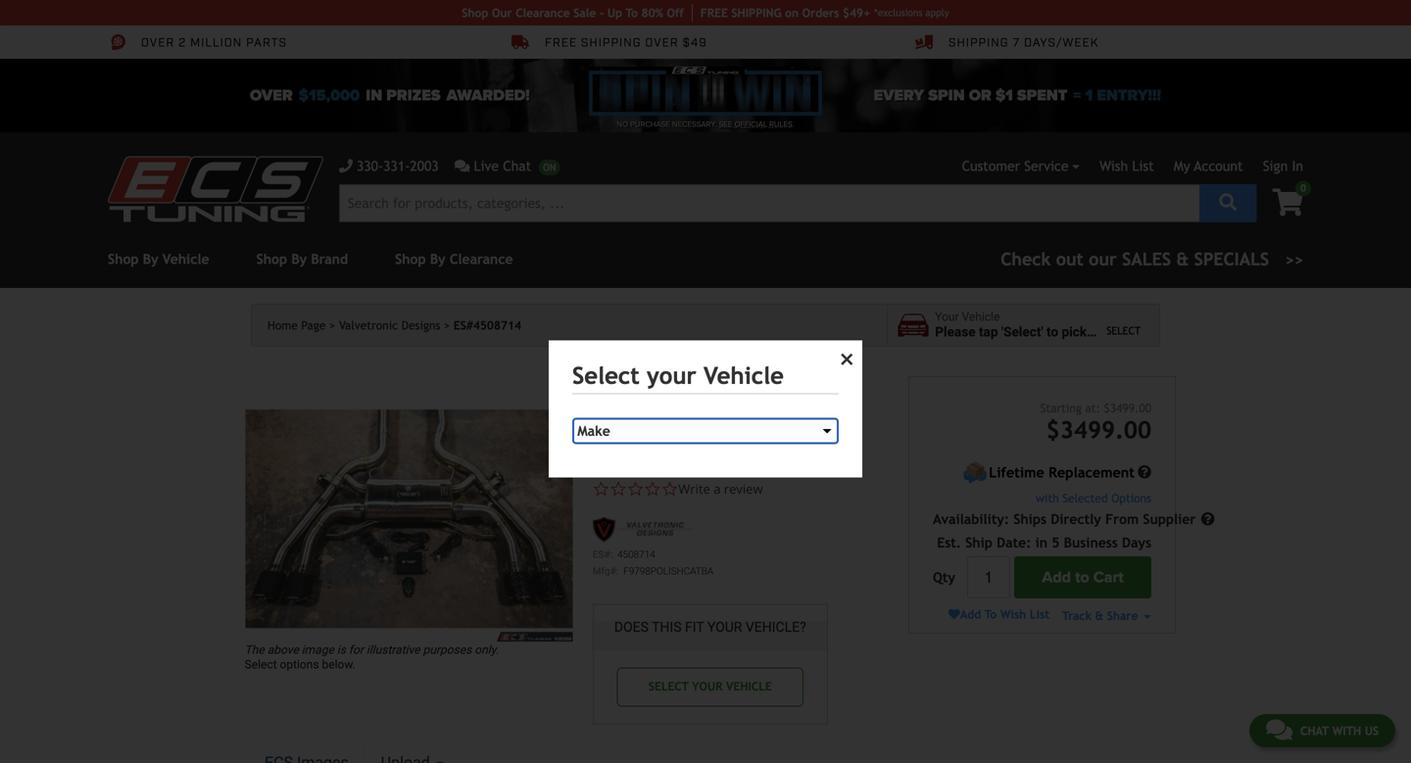 Task type: vqa. For each thing, say whether or not it's contained in the screenshot.
middle Black
no



Task type: locate. For each thing, give the bounding box(es) containing it.
5
[[1052, 535, 1060, 551]]

1 vertical spatial wish
[[1001, 608, 1027, 622]]

shop by brand
[[256, 251, 348, 267]]

None text field
[[968, 557, 1011, 599]]

starting
[[1041, 401, 1082, 415]]

selected options
[[1063, 492, 1152, 505]]

to right heart icon
[[985, 608, 997, 622]]

0 horizontal spatial a
[[714, 481, 721, 498]]

by left brand
[[291, 251, 307, 267]]

to left pick at the right top
[[1047, 325, 1059, 340]]

2 by from the left
[[430, 251, 446, 267]]

shop our clearance sale - up to 80% off
[[462, 6, 684, 20]]

wish
[[1100, 158, 1129, 174], [1001, 608, 1027, 622]]

purposes
[[423, 644, 472, 657]]

= 1 entry!!!
[[1074, 86, 1162, 105]]

free ship ping on orders $49+ *exclusions apply
[[701, 6, 950, 20]]

your
[[935, 310, 959, 324], [692, 680, 723, 694]]

clearance up es#4508714
[[450, 251, 513, 267]]

clearance up free at left
[[516, 6, 570, 20]]

- left up
[[600, 6, 604, 20]]

0 horizontal spatial your
[[692, 680, 723, 694]]

this product is lifetime replacement eligible image
[[963, 461, 988, 485]]

1 horizontal spatial add
[[1042, 569, 1072, 587]]

above
[[267, 644, 299, 657]]

1 horizontal spatial a
[[1091, 325, 1098, 340]]

0 vertical spatial chat
[[503, 158, 532, 174]]

add
[[1042, 569, 1072, 587], [960, 608, 982, 622]]

clearance for by
[[450, 251, 513, 267]]

over
[[645, 35, 679, 51]]

1 horizontal spatial to
[[1076, 569, 1090, 587]]

chat
[[503, 158, 532, 174], [1301, 725, 1330, 738]]

below.
[[322, 658, 356, 672]]

1 vertical spatial add
[[960, 608, 982, 622]]

0 vertical spatial wish
[[1100, 158, 1129, 174]]

1 horizontal spatial list
[[1133, 158, 1155, 174]]

valved sport cat-back exhaust system - polished - f97/f98 x3m/x4m
[[593, 394, 814, 454]]

2 empty star image from the left
[[610, 481, 627, 498]]

from
[[1106, 512, 1139, 527]]

valvetronic designs link
[[339, 319, 450, 332]]

comments image
[[455, 159, 470, 173]]

free
[[701, 6, 728, 20]]

1 horizontal spatial to
[[985, 608, 997, 622]]

1 horizontal spatial by
[[430, 251, 446, 267]]

vehicle
[[962, 310, 1000, 324], [704, 362, 784, 390], [727, 680, 772, 694]]

1 horizontal spatial your
[[935, 310, 959, 324]]

sign in link
[[1264, 158, 1304, 174]]

sales & specials link
[[1001, 246, 1304, 273]]

mfg#:
[[593, 566, 619, 577]]

shop left our
[[462, 6, 489, 20]]

search image
[[1220, 194, 1238, 211]]

off
[[667, 6, 684, 20]]

starting at: $ 3499.00 3499.00
[[1041, 401, 1152, 444]]

1 horizontal spatial chat
[[1301, 725, 1330, 738]]

ecs tuning 'spin to win' contest logo image
[[589, 67, 823, 116]]

es#:
[[593, 549, 613, 561]]

by up designs
[[430, 251, 446, 267]]

a right pick at the right top
[[1091, 325, 1098, 340]]

please
[[935, 325, 976, 340]]

0 vertical spatial your
[[935, 310, 959, 324]]

0 horizontal spatial list
[[1030, 608, 1050, 622]]

heart image
[[949, 609, 960, 621]]

3499.00 right at:
[[1111, 401, 1152, 415]]

f97/f98
[[593, 433, 661, 454]]

to right up
[[626, 6, 638, 20]]

0 vertical spatial a
[[1091, 325, 1098, 340]]

0 vertical spatial add
[[1042, 569, 1072, 587]]

shipping
[[581, 35, 642, 51]]

0 horizontal spatial shop
[[256, 251, 287, 267]]

1 vertical spatial 3499.00
[[1061, 417, 1152, 444]]

$49+
[[843, 6, 871, 20]]

0 vertical spatial to
[[626, 6, 638, 20]]

1 by from the left
[[291, 251, 307, 267]]

over
[[141, 35, 175, 51]]

empty star image
[[644, 481, 662, 498], [662, 481, 679, 498]]

1 vertical spatial clearance
[[450, 251, 513, 267]]

0 horizontal spatial add
[[960, 608, 982, 622]]

3499.00
[[1111, 401, 1152, 415], [1061, 417, 1152, 444]]

in
[[1036, 535, 1048, 551]]

0 horizontal spatial to
[[1047, 325, 1059, 340]]

wish left my
[[1100, 158, 1129, 174]]

a
[[1091, 325, 1098, 340], [714, 481, 721, 498]]

1 empty star image from the left
[[644, 481, 662, 498]]

select your vehicle
[[649, 680, 772, 694]]

0 vertical spatial clearance
[[516, 6, 570, 20]]

0 horizontal spatial wish
[[1001, 608, 1027, 622]]

a right write
[[714, 481, 721, 498]]

to left cart at the right bottom of page
[[1076, 569, 1090, 587]]

2 horizontal spatial shop
[[462, 6, 489, 20]]

selected
[[1063, 492, 1108, 505]]

to inside your vehicle please tap 'select' to pick a vehicle
[[1047, 325, 1059, 340]]

ship
[[966, 535, 993, 551]]

0 vertical spatial to
[[1047, 325, 1059, 340]]

list left my
[[1133, 158, 1155, 174]]

shipping 7 days/week link
[[916, 33, 1099, 51]]

- left back at the bottom of page
[[726, 414, 731, 434]]

specials
[[1195, 249, 1270, 270]]

add inside button
[[1042, 569, 1072, 587]]

0 vertical spatial list
[[1133, 158, 1155, 174]]

es#4508714
[[454, 319, 522, 332]]

1 vertical spatial vehicle
[[704, 362, 784, 390]]

replacement
[[1049, 465, 1135, 481]]

for
[[349, 644, 364, 657]]

shipping 7 days/week
[[949, 35, 1099, 51]]

chat right live
[[503, 158, 532, 174]]

home
[[268, 319, 298, 332]]

2 horizontal spatial -
[[809, 414, 814, 434]]

chat left "with"
[[1301, 725, 1330, 738]]

illustrative
[[367, 644, 420, 657]]

my account
[[1174, 158, 1244, 174]]

vehicle for select your vehicle
[[704, 362, 784, 390]]

sales & specials
[[1123, 249, 1270, 270]]

=
[[1074, 86, 1082, 105]]

- right polished
[[809, 414, 814, 434]]

list down add to cart button on the bottom right of page
[[1030, 608, 1050, 622]]

directly
[[1051, 512, 1102, 527]]

at:
[[1086, 401, 1101, 415]]

add down 5
[[1042, 569, 1072, 587]]

to
[[1047, 325, 1059, 340], [1076, 569, 1090, 587]]

1 horizontal spatial shop
[[395, 251, 426, 267]]

empty star image
[[593, 481, 610, 498], [610, 481, 627, 498], [627, 481, 644, 498]]

add to wish list link
[[949, 608, 1050, 622]]

list
[[1133, 158, 1155, 174], [1030, 608, 1050, 622]]

vehicle
[[1101, 325, 1144, 340]]

add to cart button
[[1015, 557, 1152, 599]]

es#4508714 - f9798polishcatba - valved sport cat-back exhaust system - polished - f97/f98 x3m/x4m - choose from multiple tip styles - valvetronic designs - bmw image
[[245, 395, 574, 643]]

write a review
[[679, 481, 763, 498]]

1 vertical spatial to
[[1076, 569, 1090, 587]]

wish right heart icon
[[1001, 608, 1027, 622]]

0 vertical spatial vehicle
[[962, 310, 1000, 324]]

shop up designs
[[395, 251, 426, 267]]

is
[[337, 644, 346, 657]]

3499.00 down $
[[1061, 417, 1152, 444]]

select
[[1107, 325, 1141, 337], [573, 362, 640, 390], [245, 658, 277, 672], [649, 680, 689, 694]]

80%
[[642, 6, 664, 20]]

0 horizontal spatial by
[[291, 251, 307, 267]]

shop left brand
[[256, 251, 287, 267]]

add down ship
[[960, 608, 982, 622]]

2 vertical spatial vehicle
[[727, 680, 772, 694]]

0 vertical spatial 3499.00
[[1111, 401, 1152, 415]]

&
[[1177, 249, 1189, 270]]

1 horizontal spatial wish
[[1100, 158, 1129, 174]]

with
[[1333, 725, 1362, 738]]

shop
[[462, 6, 489, 20], [256, 251, 287, 267], [395, 251, 426, 267]]

options
[[280, 658, 319, 672]]

2003
[[410, 158, 439, 174]]

clearance
[[516, 6, 570, 20], [450, 251, 513, 267]]

shop our clearance sale - up to 80% off link
[[462, 4, 693, 22]]

phone image
[[339, 159, 353, 173]]

a inside your vehicle please tap 'select' to pick a vehicle
[[1091, 325, 1098, 340]]

1
[[1086, 86, 1093, 105]]

shop for shop our clearance sale - up to 80% off
[[462, 6, 489, 20]]

1 horizontal spatial clearance
[[516, 6, 570, 20]]

by for brand
[[291, 251, 307, 267]]

shop for shop by brand
[[256, 251, 287, 267]]

0 horizontal spatial to
[[626, 6, 638, 20]]

the above image is for illustrative purposes only. select options below.
[[245, 644, 499, 672]]

0 horizontal spatial clearance
[[450, 251, 513, 267]]



Task type: describe. For each thing, give the bounding box(es) containing it.
sport
[[651, 394, 695, 415]]

f9798polishcatba
[[624, 566, 714, 577]]

only.
[[475, 644, 499, 657]]

2
[[179, 35, 187, 51]]

availability:
[[933, 512, 1010, 527]]

x3m/x4m
[[665, 433, 747, 454]]

pick
[[1062, 325, 1087, 340]]

1 vertical spatial chat
[[1301, 725, 1330, 738]]

free shipping over $49
[[545, 35, 708, 51]]

select for select your vehicle
[[649, 680, 689, 694]]

2 empty star image from the left
[[662, 481, 679, 498]]

lifetime replacement
[[989, 465, 1135, 481]]

add for add to cart
[[1042, 569, 1072, 587]]

select link
[[1107, 323, 1141, 339]]

ping
[[756, 6, 782, 20]]

sale
[[574, 6, 596, 20]]

est.
[[937, 535, 962, 551]]

live chat link
[[455, 156, 560, 176]]

vehicle inside your vehicle please tap 'select' to pick a vehicle
[[962, 310, 1000, 324]]

1 vertical spatial your
[[692, 680, 723, 694]]

options
[[1112, 492, 1152, 505]]

0 link
[[1257, 181, 1312, 218]]

cat-
[[699, 394, 732, 415]]

1 horizontal spatial -
[[726, 414, 731, 434]]

wish list link
[[1100, 158, 1155, 174]]

polished
[[735, 414, 805, 434]]

$
[[1104, 401, 1111, 415]]

select for select
[[1107, 325, 1141, 337]]

question circle image
[[1202, 513, 1215, 526]]

live chat
[[474, 158, 532, 174]]

review
[[724, 481, 763, 498]]

1 vertical spatial list
[[1030, 608, 1050, 622]]

$49
[[683, 35, 708, 51]]

your inside your vehicle please tap 'select' to pick a vehicle
[[935, 310, 959, 324]]

lifetime
[[989, 465, 1045, 481]]

1 vertical spatial to
[[985, 608, 997, 622]]

3 empty star image from the left
[[627, 481, 644, 498]]

orders
[[803, 6, 840, 20]]

your vehicle please tap 'select' to pick a vehicle
[[935, 310, 1144, 340]]

entry!!!
[[1097, 86, 1162, 105]]

ecs tuning image
[[108, 156, 324, 222]]

question circle image
[[1138, 466, 1152, 479]]

exhaust
[[593, 414, 657, 434]]

0 horizontal spatial -
[[600, 6, 604, 20]]

0
[[1301, 182, 1307, 194]]

account
[[1195, 158, 1244, 174]]

ships
[[1014, 512, 1047, 527]]

over 2 million parts
[[141, 35, 287, 51]]

to inside button
[[1076, 569, 1090, 587]]

home page link
[[268, 319, 336, 332]]

the
[[245, 644, 264, 657]]

select for select your vehicle
[[573, 362, 640, 390]]

shop by brand link
[[256, 251, 348, 267]]

clearance for our
[[516, 6, 570, 20]]

valvetronic designs image
[[593, 518, 694, 542]]

select inside the above image is for illustrative purposes only. select options below.
[[245, 658, 277, 672]]

7
[[1013, 35, 1021, 51]]

availability: ships directly from supplier
[[933, 512, 1201, 527]]

1 vertical spatial a
[[714, 481, 721, 498]]

by for clearance
[[430, 251, 446, 267]]

330-331-2003
[[357, 158, 439, 174]]

select your vehicle
[[573, 362, 784, 390]]

page
[[301, 319, 326, 332]]

qty
[[933, 570, 956, 586]]

my account link
[[1174, 158, 1244, 174]]

add for add to wish list
[[960, 608, 982, 622]]

*exclusions
[[875, 7, 923, 18]]

free
[[545, 35, 578, 51]]

write
[[679, 481, 711, 498]]

0 horizontal spatial chat
[[503, 158, 532, 174]]

chat with us
[[1301, 725, 1379, 738]]

date:
[[997, 535, 1032, 551]]

shop for shop by clearance
[[395, 251, 426, 267]]

1 empty star image from the left
[[593, 481, 610, 498]]

*exclusions apply link
[[875, 5, 950, 20]]

+
[[827, 337, 870, 379]]

valved
[[593, 394, 647, 415]]

our
[[492, 6, 512, 20]]

my
[[1174, 158, 1191, 174]]

back
[[732, 394, 771, 415]]

valvetronic
[[339, 319, 398, 332]]

system
[[662, 414, 721, 434]]

on
[[785, 6, 799, 20]]

tap
[[979, 325, 999, 340]]

vehicle for select your vehicle
[[727, 680, 772, 694]]

chat with us link
[[1250, 715, 1396, 748]]

your
[[647, 362, 697, 390]]

to inside shop our clearance sale - up to 80% off link
[[626, 6, 638, 20]]

brand
[[311, 251, 348, 267]]

330-331-2003 link
[[339, 156, 439, 176]]

est. ship date: in 5 business days
[[937, 535, 1152, 551]]

valvetronic designs
[[339, 319, 441, 332]]

free shipping over $49 link
[[512, 33, 708, 51]]

shop by clearance link
[[395, 251, 513, 267]]

shipping
[[949, 35, 1009, 51]]

parts
[[246, 35, 287, 51]]

write a review link
[[679, 481, 763, 498]]



